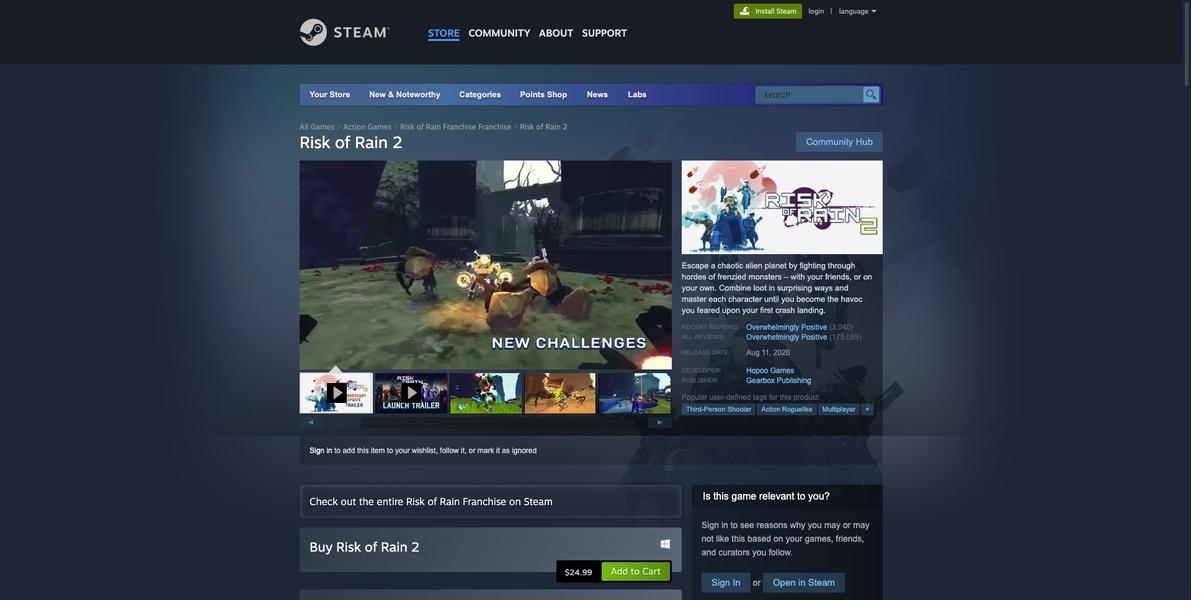 Task type: locate. For each thing, give the bounding box(es) containing it.
1 vertical spatial positive
[[801, 333, 827, 342]]

overwhelmingly for overwhelmingly positive (175,059)
[[746, 333, 799, 342]]

user-
[[710, 393, 726, 402]]

combine
[[719, 284, 751, 293]]

store
[[428, 27, 460, 39]]

positive up the overwhelmingly positive (175,059)
[[801, 323, 827, 332]]

2 vertical spatial steam
[[808, 578, 835, 588]]

all games link
[[300, 122, 334, 132]]

sign for sign in to see reasons why you may or may not like this based on your games, friends, and curators you follow.
[[702, 520, 719, 530]]

friends, down the through in the top right of the page
[[825, 272, 852, 282]]

0 horizontal spatial games
[[311, 122, 334, 132]]

login | language
[[809, 7, 869, 16]]

2 down all games > action games > risk of rain franchise franchise > risk of rain 2
[[392, 132, 403, 152]]

1 horizontal spatial steam
[[777, 7, 797, 16]]

the down ways
[[827, 295, 839, 304]]

in for open in steam
[[798, 578, 806, 588]]

reasons
[[757, 520, 788, 530]]

aug
[[746, 349, 760, 357]]

hub
[[856, 136, 873, 147]]

risk
[[400, 122, 415, 132], [520, 122, 534, 132], [300, 132, 330, 152], [406, 496, 425, 508], [336, 539, 361, 555]]

positive for (175,059)
[[801, 333, 827, 342]]

rain
[[426, 122, 441, 132], [545, 122, 561, 132], [355, 132, 388, 152], [440, 496, 460, 508], [381, 539, 407, 555]]

friends, right games,
[[836, 534, 864, 544]]

your store
[[310, 90, 350, 99]]

third-
[[686, 406, 704, 413]]

reviews: down the upon
[[709, 324, 739, 331]]

steam right install
[[777, 7, 797, 16]]

rain down noteworthy
[[426, 122, 441, 132]]

search search field
[[764, 87, 860, 103]]

hopoo games link
[[746, 367, 794, 375]]

in inside open in steam link
[[798, 578, 806, 588]]

to right add
[[631, 566, 640, 578]]

reviews: for overwhelmingly positive (175,059)
[[694, 334, 725, 341]]

1 horizontal spatial action
[[761, 406, 780, 413]]

(3,040)
[[829, 323, 853, 332]]

this
[[780, 393, 791, 402], [357, 447, 369, 455], [713, 491, 729, 502], [732, 534, 745, 544]]

0 vertical spatial overwhelmingly
[[746, 323, 799, 332]]

add
[[611, 566, 628, 578]]

or down the through in the top right of the page
[[854, 272, 861, 282]]

all for all reviews:
[[682, 334, 693, 341]]

and inside sign in to see reasons why you may or may not like this based on your games, friends, and curators you follow.
[[702, 548, 716, 558]]

or right it,
[[469, 447, 475, 455]]

surprising
[[777, 284, 812, 293]]

2 horizontal spatial >
[[513, 122, 518, 132]]

rain down entire
[[381, 539, 407, 555]]

or right the in
[[750, 578, 763, 588]]

overwhelmingly down first
[[746, 323, 799, 332]]

popular user-defined tags for this product:
[[682, 393, 820, 402]]

None search field
[[755, 86, 880, 104]]

follow
[[440, 447, 459, 455]]

1 horizontal spatial 2
[[411, 539, 419, 555]]

you down based
[[752, 548, 766, 558]]

> left risk of rain 2 link at top left
[[513, 122, 518, 132]]

or
[[854, 272, 861, 282], [469, 447, 475, 455], [843, 520, 851, 530], [750, 578, 763, 588]]

1 horizontal spatial and
[[835, 284, 849, 293]]

1 horizontal spatial all
[[682, 334, 693, 341]]

add
[[343, 447, 355, 455]]

item
[[371, 447, 385, 455]]

gearbox publishing link
[[746, 377, 811, 385]]

check out the entire risk of rain franchise on steam link
[[300, 485, 682, 519]]

3 > from the left
[[513, 122, 518, 132]]

1 horizontal spatial >
[[394, 122, 398, 132]]

1 positive from the top
[[801, 323, 827, 332]]

on inside escape a chaotic alien planet by fighting through hordes of frenzied monsters – with your friends, or on your own. combine loot in surprising ways and master each character until you become the havoc you feared upon your first crash landing.
[[863, 272, 872, 282]]

in inside sign in to see reasons why you may or may not like this based on your games, friends, and curators you follow.
[[721, 520, 728, 530]]

2 vertical spatial sign
[[712, 578, 730, 588]]

0 horizontal spatial >
[[337, 122, 341, 132]]

1 horizontal spatial games
[[368, 122, 392, 132]]

in up until
[[769, 284, 775, 293]]

0 vertical spatial all
[[300, 122, 308, 132]]

0 vertical spatial and
[[835, 284, 849, 293]]

1 vertical spatial action
[[761, 406, 780, 413]]

recent
[[682, 324, 707, 331]]

in right open
[[798, 578, 806, 588]]

or inside sign in to see reasons why you may or may not like this based on your games, friends, and curators you follow.
[[843, 520, 851, 530]]

0 horizontal spatial 2
[[392, 132, 403, 152]]

this up action roguelike
[[780, 393, 791, 402]]

1 overwhelmingly from the top
[[746, 323, 799, 332]]

news link
[[577, 84, 618, 105]]

11,
[[762, 349, 771, 357]]

1 vertical spatial the
[[359, 496, 374, 508]]

sign
[[310, 447, 324, 455], [702, 520, 719, 530], [712, 578, 730, 588]]

your down why
[[786, 534, 803, 544]]

overwhelmingly for overwhelmingly positive (3,040)
[[746, 323, 799, 332]]

positive down overwhelmingly positive (3,040) on the bottom right of the page
[[801, 333, 827, 342]]

person
[[704, 406, 726, 413]]

0 vertical spatial positive
[[801, 323, 827, 332]]

developer:
[[682, 367, 721, 374]]

2 may from the left
[[853, 520, 870, 530]]

master
[[682, 295, 706, 304]]

in up like
[[721, 520, 728, 530]]

sign up not
[[702, 520, 719, 530]]

labs
[[628, 90, 647, 99]]

or right why
[[843, 520, 851, 530]]

sign left add
[[310, 447, 324, 455]]

escape
[[682, 261, 709, 270]]

1 horizontal spatial the
[[827, 295, 839, 304]]

0 horizontal spatial and
[[702, 548, 716, 558]]

in for sign in to see reasons why you may or may not like this based on your games, friends, and curators you follow.
[[721, 520, 728, 530]]

multiplayer link
[[818, 404, 860, 416]]

2 horizontal spatial 2
[[563, 122, 568, 132]]

2 horizontal spatial games
[[770, 367, 794, 375]]

overwhelmingly up aug 11, 2020
[[746, 333, 799, 342]]

2 vertical spatial 2
[[411, 539, 419, 555]]

1 vertical spatial and
[[702, 548, 716, 558]]

reviews: for overwhelmingly positive (3,040)
[[709, 324, 739, 331]]

entire
[[377, 496, 403, 508]]

> right action games "link"
[[394, 122, 398, 132]]

0 vertical spatial the
[[827, 295, 839, 304]]

+
[[865, 406, 869, 413]]

to left add
[[334, 447, 341, 455]]

games up risk of rain 2
[[311, 122, 334, 132]]

2 horizontal spatial on
[[863, 272, 872, 282]]

community hub
[[806, 136, 873, 147]]

and inside escape a chaotic alien planet by fighting through hordes of frenzied monsters – with your friends, or on your own. combine loot in surprising ways and master each character until you become the havoc you feared upon your first crash landing.
[[835, 284, 849, 293]]

chaotic
[[718, 261, 743, 270]]

the
[[827, 295, 839, 304], [359, 496, 374, 508]]

2 positive from the top
[[801, 333, 827, 342]]

0 horizontal spatial all
[[300, 122, 308, 132]]

1 vertical spatial 2
[[392, 132, 403, 152]]

it,
[[461, 447, 467, 455]]

sign left the in
[[712, 578, 730, 588]]

it
[[496, 447, 500, 455]]

reviews: down recent reviews:
[[694, 334, 725, 341]]

to left see
[[731, 520, 738, 530]]

of down a
[[709, 272, 715, 282]]

2 down check out the entire risk of rain franchise on steam
[[411, 539, 419, 555]]

you
[[781, 295, 794, 304], [682, 306, 695, 315], [808, 520, 822, 530], [752, 548, 766, 558]]

your
[[807, 272, 823, 282], [682, 284, 697, 293], [742, 306, 758, 315], [395, 447, 410, 455], [786, 534, 803, 544]]

action up risk of rain 2
[[343, 122, 366, 132]]

0 horizontal spatial action
[[343, 122, 366, 132]]

overwhelmingly
[[746, 323, 799, 332], [746, 333, 799, 342]]

0 vertical spatial friends,
[[825, 272, 852, 282]]

action down for
[[761, 406, 780, 413]]

0 vertical spatial on
[[863, 272, 872, 282]]

&
[[388, 90, 394, 99]]

first
[[760, 306, 773, 315]]

risk of rain 2 link
[[520, 122, 568, 132]]

the right out
[[359, 496, 374, 508]]

risk of rain franchise franchise link
[[400, 122, 511, 132]]

curators
[[719, 548, 750, 558]]

you up games,
[[808, 520, 822, 530]]

0 horizontal spatial the
[[359, 496, 374, 508]]

with
[[791, 272, 805, 282]]

steam
[[777, 7, 797, 16], [524, 496, 553, 508], [808, 578, 835, 588]]

hopoo games
[[746, 367, 794, 375]]

0 vertical spatial sign
[[310, 447, 324, 455]]

games down the new
[[368, 122, 392, 132]]

of right entire
[[428, 496, 437, 508]]

risk right entire
[[406, 496, 425, 508]]

this up curators at the right of the page
[[732, 534, 745, 544]]

0 horizontal spatial may
[[824, 520, 841, 530]]

the inside check out the entire risk of rain franchise on steam link
[[359, 496, 374, 508]]

rain down shop
[[545, 122, 561, 132]]

games
[[311, 122, 334, 132], [368, 122, 392, 132], [770, 367, 794, 375]]

and up the havoc
[[835, 284, 849, 293]]

> up risk of rain 2
[[337, 122, 341, 132]]

1 vertical spatial all
[[682, 334, 693, 341]]

roguelike
[[782, 406, 813, 413]]

points shop link
[[510, 84, 577, 105]]

all
[[300, 122, 308, 132], [682, 334, 693, 341]]

by
[[789, 261, 797, 270]]

1 vertical spatial on
[[509, 496, 521, 508]]

and down not
[[702, 548, 716, 558]]

0 horizontal spatial steam
[[524, 496, 553, 508]]

product:
[[794, 393, 820, 402]]

monsters
[[749, 272, 782, 282]]

news
[[587, 90, 608, 99]]

store
[[330, 90, 350, 99]]

1 horizontal spatial on
[[774, 534, 783, 544]]

of down action games "link"
[[335, 132, 350, 152]]

1 vertical spatial steam
[[524, 496, 553, 508]]

on
[[863, 272, 872, 282], [509, 496, 521, 508], [774, 534, 783, 544]]

action inside action roguelike link
[[761, 406, 780, 413]]

franchise
[[443, 122, 476, 132], [478, 122, 511, 132], [463, 496, 506, 508]]

1 vertical spatial friends,
[[836, 534, 864, 544]]

1 horizontal spatial may
[[853, 520, 870, 530]]

on inside sign in to see reasons why you may or may not like this based on your games, friends, and curators you follow.
[[774, 534, 783, 544]]

games up gearbox publishing link
[[770, 367, 794, 375]]

the inside escape a chaotic alien planet by fighting through hordes of frenzied monsters – with your friends, or on your own. combine loot in surprising ways and master each character until you become the havoc you feared upon your first crash landing.
[[827, 295, 839, 304]]

2 overwhelmingly from the top
[[746, 333, 799, 342]]

action roguelike
[[761, 406, 813, 413]]

to inside sign in to see reasons why you may or may not like this based on your games, friends, and curators you follow.
[[731, 520, 738, 530]]

fighting
[[800, 261, 826, 270]]

planet
[[765, 261, 787, 270]]

about
[[539, 27, 573, 39]]

see
[[740, 520, 754, 530]]

open in steam link
[[763, 573, 845, 593]]

you?
[[808, 491, 830, 502]]

community
[[806, 136, 853, 147]]

multiplayer
[[822, 406, 855, 413]]

is
[[703, 491, 711, 502]]

1 vertical spatial sign
[[702, 520, 719, 530]]

0 horizontal spatial on
[[509, 496, 521, 508]]

>
[[337, 122, 341, 132], [394, 122, 398, 132], [513, 122, 518, 132]]

2 vertical spatial on
[[774, 534, 783, 544]]

0 vertical spatial reviews:
[[709, 324, 739, 331]]

0 vertical spatial steam
[[777, 7, 797, 16]]

steam down ignored
[[524, 496, 553, 508]]

sign inside sign in to see reasons why you may or may not like this based on your games, friends, and curators you follow.
[[702, 520, 719, 530]]

1 vertical spatial overwhelmingly
[[746, 333, 799, 342]]

friends, inside escape a chaotic alien planet by fighting through hordes of frenzied monsters – with your friends, or on your own. combine loot in surprising ways and master each character until you become the havoc you feared upon your first crash landing.
[[825, 272, 852, 282]]

steam right open
[[808, 578, 835, 588]]

in left add
[[327, 447, 332, 455]]

defined
[[726, 393, 751, 402]]

2 down shop
[[563, 122, 568, 132]]

1 vertical spatial reviews:
[[694, 334, 725, 341]]



Task type: describe. For each thing, give the bounding box(es) containing it.
action games link
[[343, 122, 392, 132]]

sign for sign in
[[712, 578, 730, 588]]

2 > from the left
[[394, 122, 398, 132]]

open
[[773, 578, 796, 588]]

or inside escape a chaotic alien planet by fighting through hordes of frenzied monsters – with your friends, or on your own. combine loot in surprising ways and master each character until you become the havoc you feared upon your first crash landing.
[[854, 272, 861, 282]]

rain down follow
[[440, 496, 460, 508]]

buy risk of rain 2
[[310, 539, 419, 555]]

new & noteworthy link
[[369, 90, 440, 99]]

in for sign in to add this item to your wishlist, follow it, or mark it as ignored
[[327, 447, 332, 455]]

this right is
[[713, 491, 729, 502]]

(175,059)
[[829, 333, 861, 342]]

your left wishlist,
[[395, 447, 410, 455]]

risk inside check out the entire risk of rain franchise on steam link
[[406, 496, 425, 508]]

community link
[[464, 0, 535, 45]]

release date:
[[682, 349, 730, 356]]

risk right buy
[[336, 539, 361, 555]]

sign for sign in to add this item to your wishlist, follow it, or mark it as ignored
[[310, 447, 324, 455]]

to inside 'link'
[[631, 566, 640, 578]]

each
[[709, 295, 726, 304]]

feared
[[697, 306, 720, 315]]

tags
[[753, 393, 767, 402]]

out
[[341, 496, 356, 508]]

open in steam
[[773, 578, 835, 588]]

0 vertical spatial 2
[[563, 122, 568, 132]]

your up master
[[682, 284, 697, 293]]

steam inside account menu navigation
[[777, 7, 797, 16]]

check
[[310, 496, 338, 508]]

franchise down categories
[[478, 122, 511, 132]]

own.
[[700, 284, 717, 293]]

havoc
[[841, 295, 862, 304]]

crash
[[775, 306, 795, 315]]

$24.99
[[565, 568, 592, 578]]

action roguelike link
[[757, 404, 817, 416]]

popular
[[682, 393, 707, 402]]

hopoo
[[746, 367, 768, 375]]

sign in to see reasons why you may or may not like this based on your games, friends, and curators you follow.
[[702, 520, 870, 558]]

all for all games > action games > risk of rain franchise franchise > risk of rain 2
[[300, 122, 308, 132]]

friends, inside sign in to see reasons why you may or may not like this based on your games, friends, and curators you follow.
[[836, 534, 864, 544]]

points shop
[[520, 90, 567, 99]]

support
[[582, 27, 627, 39]]

cart
[[642, 566, 661, 578]]

franchise down categories link
[[443, 122, 476, 132]]

positive for (3,040)
[[801, 323, 827, 332]]

you up crash
[[781, 295, 794, 304]]

2 horizontal spatial steam
[[808, 578, 835, 588]]

add to cart
[[611, 566, 661, 578]]

sign in link
[[310, 447, 332, 455]]

of down the points shop link on the left
[[536, 122, 543, 132]]

0 vertical spatial action
[[343, 122, 366, 132]]

until
[[764, 295, 779, 304]]

sign in
[[712, 578, 741, 588]]

is this game relevant to you?
[[703, 491, 830, 502]]

publisher:
[[682, 377, 719, 384]]

gearbox
[[746, 377, 775, 385]]

third-person shooter link
[[682, 404, 756, 416]]

noteworthy
[[396, 90, 440, 99]]

landing.
[[797, 306, 826, 315]]

community
[[469, 27, 530, 39]]

account menu navigation
[[734, 4, 883, 19]]

to left you?
[[797, 491, 806, 502]]

your down "fighting"
[[807, 272, 823, 282]]

check out the entire risk of rain franchise on steam
[[310, 496, 553, 508]]

game
[[732, 491, 756, 502]]

based
[[747, 534, 771, 544]]

your
[[310, 90, 327, 99]]

escape a chaotic alien planet by fighting through hordes of frenzied monsters – with your friends, or on your own. combine loot in surprising ways and master each character until you become the havoc you feared upon your first crash landing.
[[682, 261, 872, 315]]

of down entire
[[365, 539, 377, 555]]

rain down action games "link"
[[355, 132, 388, 152]]

gearbox publishing
[[746, 377, 811, 385]]

new & noteworthy
[[369, 90, 440, 99]]

upon
[[722, 306, 740, 315]]

overwhelmingly positive (3,040)
[[746, 323, 853, 332]]

overwhelmingly positive (175,059)
[[746, 333, 861, 342]]

2020
[[773, 349, 790, 357]]

become
[[797, 295, 825, 304]]

in
[[733, 578, 741, 588]]

link to the steam homepage image
[[300, 19, 409, 46]]

relevant
[[759, 491, 794, 502]]

to right item on the left bottom of the page
[[387, 447, 393, 455]]

games,
[[805, 534, 833, 544]]

you down master
[[682, 306, 695, 315]]

risk down "points"
[[520, 122, 534, 132]]

add to cart link
[[601, 562, 671, 582]]

character
[[728, 295, 762, 304]]

games for all
[[311, 122, 334, 132]]

your inside sign in to see reasons why you may or may not like this based on your games, friends, and curators you follow.
[[786, 534, 803, 544]]

your down character on the right of the page
[[742, 306, 758, 315]]

|
[[831, 7, 832, 16]]

about link
[[535, 0, 578, 42]]

wishlist,
[[412, 447, 438, 455]]

all reviews:
[[682, 334, 725, 341]]

risk down all games link
[[300, 132, 330, 152]]

date:
[[712, 349, 730, 356]]

franchise down mark
[[463, 496, 506, 508]]

of down noteworthy
[[417, 122, 424, 132]]

not
[[702, 534, 714, 544]]

global menu navigation
[[424, 0, 632, 45]]

store link
[[424, 0, 464, 45]]

risk down new & noteworthy
[[400, 122, 415, 132]]

of inside escape a chaotic alien planet by fighting through hordes of frenzied monsters – with your friends, or on your own. combine loot in surprising ways and master each character until you become the havoc you feared upon your first crash landing.
[[709, 272, 715, 282]]

all games > action games > risk of rain franchise franchise > risk of rain 2
[[300, 122, 568, 132]]

for
[[769, 393, 778, 402]]

games for hopoo
[[770, 367, 794, 375]]

this inside sign in to see reasons why you may or may not like this based on your games, friends, and curators you follow.
[[732, 534, 745, 544]]

publishing
[[777, 377, 811, 385]]

alien
[[745, 261, 762, 270]]

why
[[790, 520, 805, 530]]

in inside escape a chaotic alien planet by fighting through hordes of frenzied monsters – with your friends, or on your own. combine loot in surprising ways and master each character until you become the havoc you feared upon your first crash landing.
[[769, 284, 775, 293]]

like
[[716, 534, 729, 544]]

points
[[520, 90, 545, 99]]

1 > from the left
[[337, 122, 341, 132]]

language
[[839, 7, 869, 16]]

this right add
[[357, 447, 369, 455]]

1 may from the left
[[824, 520, 841, 530]]

install
[[756, 7, 775, 16]]

loot
[[754, 284, 767, 293]]

install steam
[[756, 7, 797, 16]]

login link
[[806, 7, 827, 16]]

as
[[502, 447, 510, 455]]

buy
[[310, 539, 333, 555]]

shooter
[[727, 406, 751, 413]]



Task type: vqa. For each thing, say whether or not it's contained in the screenshot.
leftmost the user-
no



